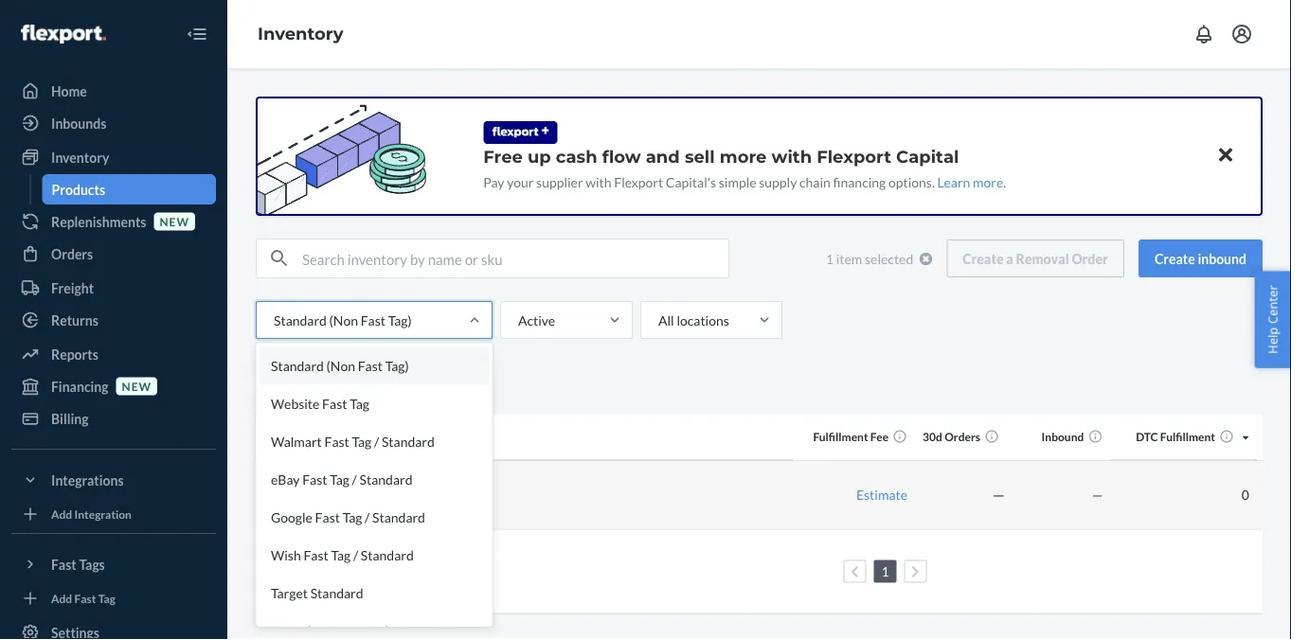 Task type: locate. For each thing, give the bounding box(es) containing it.
item
[[837, 251, 863, 267]]

your
[[507, 174, 534, 190]]

1 vertical spatial add
[[51, 592, 72, 606]]

estimate link
[[857, 487, 908, 503]]

tag right name
[[352, 434, 372, 450]]

1 horizontal spatial more
[[973, 174, 1004, 190]]

products up 'website'
[[267, 379, 320, 395]]

1 horizontal spatial products
[[267, 379, 320, 395]]

0 horizontal spatial new
[[122, 380, 152, 393]]

help center button
[[1255, 271, 1292, 369]]

1 horizontal spatial inventory
[[258, 23, 344, 44]]

flexport up financing
[[817, 146, 892, 167]]

/ right perfume perfume
[[365, 509, 370, 526]]

0 horizontal spatial flexport
[[614, 174, 664, 190]]

1 horizontal spatial orders
[[945, 430, 981, 444]]

tag for wish
[[331, 547, 351, 563]]

orders up the freight
[[51, 246, 93, 262]]

returns
[[51, 312, 98, 328]]

/ down walmart fast tag / standard
[[352, 472, 357, 488]]

selected
[[865, 251, 914, 267]]

1 add from the top
[[51, 507, 72, 521]]

fast
[[361, 312, 386, 328], [358, 358, 383, 374], [322, 396, 347, 412], [325, 434, 350, 450], [302, 472, 327, 488], [315, 509, 340, 526], [304, 547, 329, 563], [51, 557, 77, 573], [74, 592, 96, 606], [339, 623, 363, 639]]

fulfillment
[[814, 430, 869, 444], [1161, 430, 1216, 444]]

perfume down ebay fast tag / standard
[[312, 497, 362, 513]]

new
[[160, 215, 190, 228], [122, 380, 152, 393]]

0 horizontal spatial orders
[[51, 246, 93, 262]]

0 vertical spatial inventory
[[258, 23, 344, 44]]

more
[[720, 146, 767, 167], [973, 174, 1004, 190]]

with
[[772, 146, 812, 167], [586, 174, 612, 190]]

0 vertical spatial (non
[[329, 312, 358, 328]]

chevron left image
[[851, 566, 860, 579]]

standard
[[274, 312, 327, 328], [271, 358, 324, 374], [382, 434, 435, 450], [360, 472, 413, 488], [373, 509, 426, 526], [361, 547, 414, 563], [311, 585, 364, 601]]

1 vertical spatial flexport
[[614, 174, 664, 190]]

1 perfume from the top
[[312, 478, 363, 494]]

supply
[[759, 174, 797, 190]]

perfume perfume
[[312, 478, 363, 513]]

2 add from the top
[[51, 592, 72, 606]]

website
[[271, 396, 320, 412]]

1 for 1 item selected
[[826, 251, 834, 267]]

1 horizontal spatial flexport
[[817, 146, 892, 167]]

1 horizontal spatial 1
[[882, 564, 890, 580]]

times circle image
[[920, 252, 933, 266]]

tag inside add fast tag link
[[98, 592, 116, 606]]

1
[[826, 251, 834, 267], [882, 564, 890, 580]]

dtc
[[1137, 430, 1159, 444]]

open account menu image
[[1231, 23, 1254, 45]]

0 vertical spatial flexport
[[817, 146, 892, 167]]

tag
[[350, 396, 370, 412], [352, 434, 372, 450], [330, 472, 350, 488], [343, 509, 362, 526], [331, 547, 351, 563], [98, 592, 116, 606]]

dtc fulfillment
[[1137, 430, 1216, 444]]

all locations
[[659, 312, 730, 328]]

0 vertical spatial 1
[[826, 251, 834, 267]]

fast tags button
[[11, 550, 216, 580]]

chevron right image
[[912, 566, 920, 579]]

1 vertical spatial more
[[973, 174, 1004, 190]]

learn
[[938, 174, 971, 190]]

1 horizontal spatial new
[[160, 215, 190, 228]]

check square image
[[271, 431, 286, 446]]

0 horizontal spatial more
[[720, 146, 767, 167]]

1 vertical spatial standard (non fast tag)
[[271, 358, 409, 374]]

1 vertical spatial 1
[[882, 564, 890, 580]]

free up cash flow and sell more with flexport capital pay your supplier with flexport capital's simple supply chain financing options. learn more .
[[484, 146, 1007, 190]]

with up supply
[[772, 146, 812, 167]]

1 horizontal spatial fulfillment
[[1161, 430, 1216, 444]]

ebay fast tag / standard
[[271, 472, 413, 488]]

.
[[1004, 174, 1007, 190]]

3 day (non fast tag)
[[271, 623, 390, 639]]

/ for wish
[[353, 547, 358, 563]]

/ right name
[[374, 434, 379, 450]]

reports
[[51, 346, 98, 363]]

0 vertical spatial perfume
[[312, 478, 363, 494]]

inventory
[[258, 23, 344, 44], [51, 149, 109, 165]]

tag down google fast tag / standard at the bottom left of page
[[331, 547, 351, 563]]

products up the replenishments
[[52, 182, 105, 198]]

re
[[1283, 430, 1292, 444]]

tag for website
[[350, 396, 370, 412]]

perfume
[[312, 478, 363, 494], [312, 497, 362, 513]]

1 link
[[878, 564, 893, 580]]

reports link
[[11, 339, 216, 370]]

1 horizontal spatial with
[[772, 146, 812, 167]]

0 horizontal spatial inventory
[[51, 149, 109, 165]]

create inbound button
[[1139, 240, 1263, 278]]

/ down google fast tag / standard at the bottom left of page
[[353, 547, 358, 563]]

fulfillment fee
[[814, 430, 889, 444]]

tag for ebay
[[330, 472, 350, 488]]

orders
[[51, 246, 93, 262], [945, 430, 981, 444]]

google fast tag / standard
[[271, 509, 426, 526]]

1 vertical spatial (non
[[327, 358, 355, 374]]

freight
[[51, 280, 94, 296]]

perfume up google fast tag / standard at the bottom left of page
[[312, 478, 363, 494]]

/ for google
[[365, 509, 370, 526]]

1 horizontal spatial inventory link
[[258, 23, 344, 44]]

website fast tag
[[271, 396, 370, 412]]

0 horizontal spatial products
[[52, 182, 105, 198]]

tag down fast tags "dropdown button"
[[98, 592, 116, 606]]

0 vertical spatial new
[[160, 215, 190, 228]]

0 vertical spatial add
[[51, 507, 72, 521]]

integrations
[[51, 472, 124, 489]]

all
[[659, 312, 675, 328]]

inbound
[[1042, 430, 1085, 444]]

new down products link
[[160, 215, 190, 228]]

new for financing
[[122, 380, 152, 393]]

orders right 30d
[[945, 430, 981, 444]]

0 vertical spatial orders
[[51, 246, 93, 262]]

more up simple
[[720, 146, 767, 167]]

1 left 'item'
[[826, 251, 834, 267]]

chain
[[800, 174, 831, 190]]

0 vertical spatial with
[[772, 146, 812, 167]]

inbound
[[1198, 251, 1247, 267]]

wish fast tag / standard
[[271, 547, 414, 563]]

with down cash
[[586, 174, 612, 190]]

add down fast tags
[[51, 592, 72, 606]]

integrations button
[[11, 465, 216, 496]]

0 vertical spatial inventory link
[[258, 23, 344, 44]]

tag up wish fast tag / standard
[[343, 509, 362, 526]]

products link
[[42, 174, 216, 205]]

create inbound
[[1155, 251, 1247, 267]]

flexport down flow
[[614, 174, 664, 190]]

tags
[[79, 557, 105, 573]]

1 vertical spatial new
[[122, 380, 152, 393]]

open notifications image
[[1193, 23, 1216, 45]]

(non
[[329, 312, 358, 328], [327, 358, 355, 374], [307, 623, 336, 639]]

flexport logo image
[[21, 25, 106, 44]]

add left integration
[[51, 507, 72, 521]]

add fast tag
[[51, 592, 116, 606]]

new down reports link
[[122, 380, 152, 393]]

1 vertical spatial perfume
[[312, 497, 362, 513]]

walmart fast tag / standard
[[271, 434, 435, 450]]

integration
[[74, 507, 132, 521]]

1 vertical spatial inventory link
[[11, 142, 216, 173]]

bundles
[[343, 379, 389, 395]]

tag for add
[[98, 592, 116, 606]]

1 vertical spatial products
[[267, 379, 320, 395]]

inventory link
[[258, 23, 344, 44], [11, 142, 216, 173]]

1 for 1
[[882, 564, 890, 580]]

tag down bundles
[[350, 396, 370, 412]]

flexport
[[817, 146, 892, 167], [614, 174, 664, 190]]

1 vertical spatial with
[[586, 174, 612, 190]]

0 horizontal spatial with
[[586, 174, 612, 190]]

perfume inside perfume perfume
[[312, 497, 362, 513]]

add
[[51, 507, 72, 521], [51, 592, 72, 606]]

2 perfume from the top
[[312, 497, 362, 513]]

options.
[[889, 174, 935, 190]]

fulfillment right dtc
[[1161, 430, 1216, 444]]

0 horizontal spatial 1
[[826, 251, 834, 267]]

1 left chevron right icon
[[882, 564, 890, 580]]

fulfillment left fee
[[814, 430, 869, 444]]

0
[[1242, 487, 1250, 503]]

products
[[52, 182, 105, 198], [267, 379, 320, 395]]

0 horizontal spatial fulfillment
[[814, 430, 869, 444]]

add integration link
[[11, 503, 216, 526]]

more right learn
[[973, 174, 1004, 190]]

1 vertical spatial tag)
[[385, 358, 409, 374]]

/
[[374, 434, 379, 450], [352, 472, 357, 488], [365, 509, 370, 526], [353, 547, 358, 563]]

fast inside "dropdown button"
[[51, 557, 77, 573]]

tag)
[[388, 312, 412, 328], [385, 358, 409, 374], [366, 623, 390, 639]]

freight link
[[11, 273, 216, 303]]

tag up google fast tag / standard at the bottom left of page
[[330, 472, 350, 488]]

tag for walmart
[[352, 434, 372, 450]]



Task type: describe. For each thing, give the bounding box(es) containing it.
financing
[[834, 174, 886, 190]]

1 item selected
[[826, 251, 914, 267]]

orders link
[[11, 239, 216, 269]]

google
[[271, 509, 313, 526]]

inbounds
[[51, 115, 106, 131]]

billing
[[51, 411, 89, 427]]

cash
[[556, 146, 598, 167]]

simple
[[719, 174, 757, 190]]

0 vertical spatial tag)
[[388, 312, 412, 328]]

new for replenishments
[[160, 215, 190, 228]]

pay
[[484, 174, 505, 190]]

help
[[1265, 327, 1282, 354]]

fee
[[871, 430, 889, 444]]

add integration
[[51, 507, 132, 521]]

0 vertical spatial more
[[720, 146, 767, 167]]

walmart
[[271, 434, 322, 450]]

Search inventory by name or sku text field
[[302, 240, 729, 278]]

2 vertical spatial (non
[[307, 623, 336, 639]]

billing link
[[11, 404, 216, 434]]

home
[[51, 83, 87, 99]]

financing
[[51, 379, 109, 395]]

0 vertical spatial products
[[52, 182, 105, 198]]

help center
[[1265, 285, 1282, 354]]

returns link
[[11, 305, 216, 336]]

learn more link
[[938, 174, 1004, 190]]

target standard
[[271, 585, 364, 601]]

3
[[271, 623, 279, 639]]

/ for ebay
[[352, 472, 357, 488]]

free
[[484, 146, 523, 167]]

capital
[[897, 146, 960, 167]]

home link
[[11, 76, 216, 106]]

fast tags
[[51, 557, 105, 573]]

30d orders
[[923, 430, 981, 444]]

flow
[[603, 146, 641, 167]]

capital's
[[666, 174, 717, 190]]

0 vertical spatial standard (non fast tag)
[[274, 312, 412, 328]]

1 vertical spatial orders
[[945, 430, 981, 444]]

close image
[[1220, 144, 1233, 166]]

target
[[271, 585, 308, 601]]

2 vertical spatial tag)
[[366, 623, 390, 639]]

inbounds link
[[11, 108, 216, 138]]

day
[[281, 623, 305, 639]]

2 fulfillment from the left
[[1161, 430, 1216, 444]]

30d
[[923, 430, 943, 444]]

replenishments
[[51, 214, 146, 230]]

up
[[528, 146, 551, 167]]

—
[[1093, 487, 1104, 503]]

1 fulfillment from the left
[[814, 430, 869, 444]]

add for add integration
[[51, 507, 72, 521]]

name
[[312, 430, 343, 444]]

―
[[993, 487, 1006, 503]]

add fast tag link
[[11, 588, 216, 610]]

active
[[518, 312, 556, 328]]

close navigation image
[[186, 23, 209, 45]]

ebay
[[271, 472, 300, 488]]

/ for walmart
[[374, 434, 379, 450]]

locations
[[677, 312, 730, 328]]

create
[[1155, 251, 1196, 267]]

supplier
[[537, 174, 583, 190]]

0 horizontal spatial inventory link
[[11, 142, 216, 173]]

wish
[[271, 547, 301, 563]]

add for add fast tag
[[51, 592, 72, 606]]

center
[[1265, 285, 1282, 324]]

1 vertical spatial inventory
[[51, 149, 109, 165]]

estimate
[[857, 487, 908, 503]]

sell
[[685, 146, 715, 167]]

tag for google
[[343, 509, 362, 526]]

and
[[646, 146, 680, 167]]



